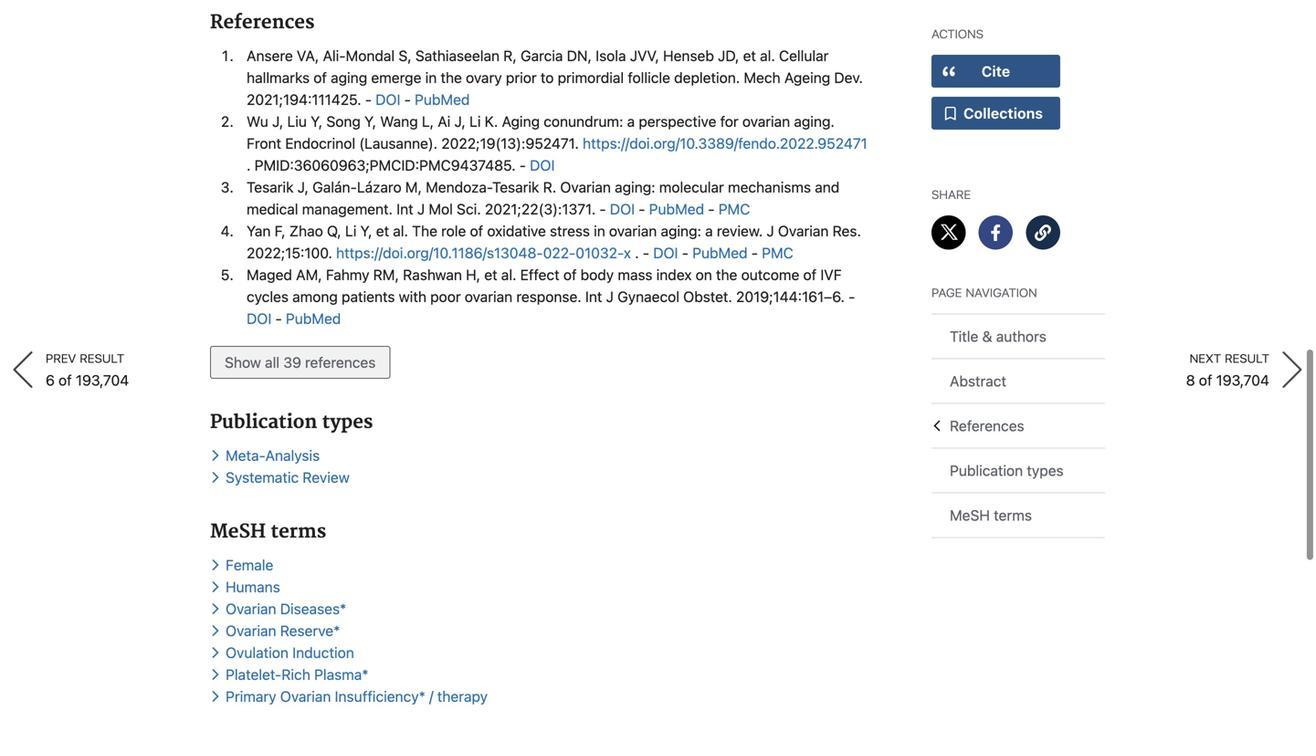 Task type: locate. For each thing, give the bounding box(es) containing it.
of right role
[[470, 223, 483, 240]]

result right prev
[[80, 349, 124, 366]]

li right the q,
[[345, 223, 357, 240]]

types
[[322, 411, 373, 434], [1027, 462, 1064, 480]]

et right h,
[[484, 266, 498, 284]]

mesh terms down publication types link
[[950, 507, 1032, 524]]

types up mesh terms link
[[1027, 462, 1064, 480]]

1 horizontal spatial in
[[594, 223, 605, 240]]

ovarian
[[742, 113, 790, 130], [609, 223, 657, 240], [465, 288, 513, 306]]

insufficiency*
[[335, 688, 426, 706]]

0 vertical spatial in
[[425, 69, 437, 86]]

2 result from the left
[[1225, 349, 1270, 366]]

0 horizontal spatial references
[[210, 11, 315, 34]]

1 horizontal spatial j
[[606, 288, 614, 306]]

publication types up mesh terms link
[[950, 462, 1064, 480]]

j, left liu
[[272, 113, 283, 130]]

et inside ansere va, ali-mondal s, sathiaseelan r, garcia dn, isola jvv, henseb jd, et al. cellular hallmarks of aging emerge in the ovary prior to primordial follicle depletion. mech ageing dev. 2021;194:111425.                                                                -
[[743, 47, 756, 64]]

j left mol
[[417, 201, 425, 218]]

s,
[[399, 47, 412, 64]]

mesh terms
[[950, 507, 1032, 524], [210, 521, 326, 544]]

1 vertical spatial publication
[[950, 462, 1023, 480]]

0 horizontal spatial pmc
[[719, 201, 750, 218]]

stress
[[550, 223, 590, 240]]

meta-analysis button
[[210, 447, 324, 465]]

1 horizontal spatial aging:
[[661, 223, 702, 240]]

the right on at the top of the page
[[716, 266, 738, 284]]

pmc link up outcome
[[762, 244, 794, 262]]

medical
[[247, 201, 298, 218]]

mesh terms link
[[932, 494, 1105, 538]]

the down sathiaseelan at the left of the page
[[441, 69, 462, 86]]

2 horizontal spatial ovarian
[[742, 113, 790, 130]]

int down the m,
[[397, 201, 414, 218]]

in up '01032-'
[[594, 223, 605, 240]]

al. for ovarian
[[393, 223, 408, 240]]

hallmarks
[[247, 69, 310, 86]]

1 vertical spatial int
[[585, 288, 602, 306]]

1 horizontal spatial al.
[[501, 266, 517, 284]]

1 vertical spatial in
[[594, 223, 605, 240]]

diseases*
[[280, 601, 346, 618]]

2 tesarik from the left
[[492, 179, 539, 196]]

pubmed link
[[415, 91, 470, 108], [649, 201, 708, 218], [693, 244, 752, 262], [286, 310, 341, 328]]

publication inside publication types link
[[950, 462, 1023, 480]]

0 horizontal spatial pmc link
[[719, 201, 750, 218]]

mol
[[429, 201, 453, 218]]

and
[[815, 179, 840, 196]]

193,704 inside prev result 6 of 193,704
[[76, 372, 129, 389]]

title & authors link
[[932, 315, 1105, 359]]

0 horizontal spatial int
[[397, 201, 414, 218]]

dn,
[[567, 47, 592, 64]]

rm,
[[373, 266, 399, 284]]

2 vertical spatial ovarian
[[465, 288, 513, 306]]

2 horizontal spatial al.
[[760, 47, 775, 64]]

1 horizontal spatial the
[[716, 266, 738, 284]]

0 horizontal spatial tesarik
[[247, 179, 294, 196]]

references up ansere
[[210, 11, 315, 34]]

pubmed link up ai
[[415, 91, 470, 108]]

- down cycles
[[275, 310, 282, 328]]

pmc up outcome
[[762, 244, 794, 262]]

2 horizontal spatial et
[[743, 47, 756, 64]]

humans button
[[210, 579, 285, 596]]

j right review.
[[767, 223, 774, 240]]

1 horizontal spatial .
[[635, 244, 639, 262]]

0 vertical spatial al.
[[760, 47, 775, 64]]

mesh terms up "female"
[[210, 521, 326, 544]]

aging: down doi - pubmed - pmc
[[661, 223, 702, 240]]

in inside yan f, zhao q, li y, et al. the role of oxidative stress in ovarian aging: a review. j ovarian res. 2022;15:100.
[[594, 223, 605, 240]]

page navigation
[[932, 283, 1037, 301]]

0 horizontal spatial 193,704
[[76, 372, 129, 389]]

collections button
[[932, 97, 1061, 130]]

of right 8
[[1199, 372, 1213, 389]]

platelet-
[[226, 666, 282, 684]]

the inside ansere va, ali-mondal s, sathiaseelan r, garcia dn, isola jvv, henseb jd, et al. cellular hallmarks of aging emerge in the ovary prior to primordial follicle depletion. mech ageing dev. 2021;194:111425.                                                                -
[[441, 69, 462, 86]]

j, right ai
[[454, 113, 466, 130]]

0 vertical spatial int
[[397, 201, 414, 218]]

title
[[950, 328, 979, 345]]

2 vertical spatial al.
[[501, 266, 517, 284]]

of down va,
[[314, 69, 327, 86]]

mesh terms inside mesh terms link
[[950, 507, 1032, 524]]

doi link up index
[[653, 244, 682, 262]]

publication up meta-analysis dropdown button at the left of the page
[[210, 411, 317, 434]]

primary
[[226, 688, 276, 706]]

mechanisms
[[728, 179, 811, 196]]

- right x at the left top
[[643, 244, 650, 262]]

the inside maged am, fahmy rm, rashwan h, et al. effect of body mass index on the outcome of ivf cycles among patients with poor ovarian response. int j gynaecol obstet. 2019;144:161–6.                                                                - doi - pubmed
[[716, 266, 738, 284]]

1 vertical spatial pmc link
[[762, 244, 794, 262]]

pubmed link down molecular
[[649, 201, 708, 218]]

ovarian right r.
[[560, 179, 611, 196]]

1 horizontal spatial j,
[[297, 179, 309, 196]]

. right x at the left top
[[635, 244, 639, 262]]

2 193,704 from the left
[[1216, 372, 1270, 389]]

publication types
[[210, 411, 373, 434], [950, 462, 1064, 480]]

193,704 down prev
[[76, 372, 129, 389]]

1 vertical spatial publication types
[[950, 462, 1064, 480]]

al. inside maged am, fahmy rm, rashwan h, et al. effect of body mass index on the outcome of ivf cycles among patients with poor ovarian response. int j gynaecol obstet. 2019;144:161–6.                                                                - doi - pubmed
[[501, 266, 517, 284]]

doi link down cycles
[[247, 310, 275, 328]]

result for next
[[1225, 349, 1270, 366]]

1 193,704 from the left
[[76, 372, 129, 389]]

a inside yan f, zhao q, li y, et al. the role of oxidative stress in ovarian aging: a review. j ovarian res. 2022;15:100.
[[705, 223, 713, 240]]

1 tesarik from the left
[[247, 179, 294, 196]]

1 horizontal spatial ovarian
[[609, 223, 657, 240]]

j down body
[[606, 288, 614, 306]]

1 horizontal spatial li
[[470, 113, 481, 130]]

0 horizontal spatial mesh terms
[[210, 521, 326, 544]]

pubmed
[[415, 91, 470, 108], [649, 201, 704, 218], [693, 244, 748, 262], [286, 310, 341, 328]]

0 vertical spatial li
[[470, 113, 481, 130]]

193,704 for next
[[1216, 372, 1270, 389]]

j inside yan f, zhao q, li y, et al. the role of oxidative stress in ovarian aging: a review. j ovarian res. 2022;15:100.
[[767, 223, 774, 240]]

doi up r.
[[530, 157, 555, 174]]

result inside prev result 6 of 193,704
[[80, 349, 124, 366]]

doi link down emerge
[[376, 91, 404, 108]]

1 horizontal spatial mesh
[[950, 507, 990, 524]]

systematic
[[226, 469, 299, 486]]

al. inside ansere va, ali-mondal s, sathiaseelan r, garcia dn, isola jvv, henseb jd, et al. cellular hallmarks of aging emerge in the ovary prior to primordial follicle depletion. mech ageing dev. 2021;194:111425.                                                                -
[[760, 47, 775, 64]]

a
[[627, 113, 635, 130], [705, 223, 713, 240]]

on
[[696, 266, 712, 284]]

0 vertical spatial the
[[441, 69, 462, 86]]

collections
[[964, 105, 1043, 122]]

- down aging on the top of the page
[[365, 91, 372, 108]]

result inside next result 8 of 193,704
[[1225, 349, 1270, 366]]

terms down publication types link
[[994, 507, 1032, 524]]

references
[[210, 11, 315, 34], [950, 417, 1025, 435]]

int inside maged am, fahmy rm, rashwan h, et al. effect of body mass index on the outcome of ivf cycles among patients with poor ovarian response. int j gynaecol obstet. 2019;144:161–6.                                                                - doi - pubmed
[[585, 288, 602, 306]]

193,704 for prev
[[76, 372, 129, 389]]

1 vertical spatial aging:
[[661, 223, 702, 240]]

ageing
[[785, 69, 831, 86]]

2 horizontal spatial j
[[767, 223, 774, 240]]

pubmed link for maged am, fahmy rm, rashwan h, et al. effect of body mass index on the outcome of ivf cycles among patients with poor ovarian response. int j gynaecol obstet. 2019;144:161–6.                                                                - doi - pubmed
[[286, 310, 341, 328]]

rashwan
[[403, 266, 462, 284]]

0 vertical spatial pmc link
[[719, 201, 750, 218]]

et inside maged am, fahmy rm, rashwan h, et al. effect of body mass index on the outcome of ivf cycles among patients with poor ovarian response. int j gynaecol obstet. 2019;144:161–6.                                                                - doi - pubmed
[[484, 266, 498, 284]]

int inside tesarik j, galán-lázaro m, mendoza-tesarik r. ovarian aging: molecular mechanisms and medical management. int j mol sci. 2021;22(3):1371.                                                                -
[[397, 201, 414, 218]]

(lausanne).
[[359, 135, 438, 152]]

0 horizontal spatial types
[[322, 411, 373, 434]]

a left perspective
[[627, 113, 635, 130]]

. down front
[[247, 157, 251, 174]]

193,704
[[76, 372, 129, 389], [1216, 372, 1270, 389]]

meta-
[[226, 447, 265, 465]]

tesarik up medical
[[247, 179, 294, 196]]

1 vertical spatial references
[[950, 417, 1025, 435]]

et
[[743, 47, 756, 64], [376, 223, 389, 240], [484, 266, 498, 284]]

- up '01032-'
[[600, 201, 606, 218]]

-
[[365, 91, 372, 108], [404, 91, 411, 108], [520, 157, 526, 174], [600, 201, 606, 218], [639, 201, 645, 218], [708, 201, 715, 218], [643, 244, 650, 262], [682, 244, 689, 262], [752, 244, 758, 262], [849, 288, 855, 306], [275, 310, 282, 328]]

1 horizontal spatial tesarik
[[492, 179, 539, 196]]

1 vertical spatial a
[[705, 223, 713, 240]]

l,
[[422, 113, 434, 130]]

induction
[[292, 645, 354, 662]]

ovarian inside the wu j, liu y, song y, wang l, ai j, li k. aging conundrum: a perspective for ovarian aging. front endocrinol (lausanne). 2022;19(13):952471.
[[742, 113, 790, 130]]

doi
[[376, 91, 401, 108], [530, 157, 555, 174], [610, 201, 635, 218], [653, 244, 678, 262], [247, 310, 272, 328]]

0 vertical spatial j
[[417, 201, 425, 218]]

y, right liu
[[311, 113, 323, 130]]

6
[[46, 372, 55, 389]]

2 horizontal spatial j,
[[454, 113, 466, 130]]

0 vertical spatial publication
[[210, 411, 317, 434]]

al. left the
[[393, 223, 408, 240]]

j,
[[272, 113, 283, 130], [454, 113, 466, 130], [297, 179, 309, 196]]

ovarian inside yan f, zhao q, li y, et al. the role of oxidative stress in ovarian aging: a review. j ovarian res. 2022;15:100.
[[609, 223, 657, 240]]

0 vertical spatial references
[[210, 11, 315, 34]]

- up wang
[[404, 91, 411, 108]]

actions
[[932, 24, 984, 42]]

2 vertical spatial j
[[606, 288, 614, 306]]

among
[[292, 288, 338, 306]]

1 vertical spatial et
[[376, 223, 389, 240]]

et inside yan f, zhao q, li y, et al. the role of oxidative stress in ovarian aging: a review. j ovarian res. 2022;15:100.
[[376, 223, 389, 240]]

types up the review
[[322, 411, 373, 434]]

pubmed down among
[[286, 310, 341, 328]]

maged
[[247, 266, 292, 284]]

doi link for -
[[610, 201, 639, 218]]

1 vertical spatial types
[[1027, 462, 1064, 480]]

https://doi.org/10.3389/fendo.2022.952471
[[583, 135, 868, 152]]

pmc up review.
[[719, 201, 750, 218]]

0 vertical spatial ovarian
[[742, 113, 790, 130]]

193,704 down next
[[1216, 372, 1270, 389]]

result
[[80, 349, 124, 366], [1225, 349, 1270, 366]]

of inside ansere va, ali-mondal s, sathiaseelan r, garcia dn, isola jvv, henseb jd, et al. cellular hallmarks of aging emerge in the ovary prior to primordial follicle depletion. mech ageing dev. 2021;194:111425.                                                                -
[[314, 69, 327, 86]]

zhao
[[289, 223, 323, 240]]

aging: up doi - pubmed - pmc
[[615, 179, 656, 196]]

0 horizontal spatial al.
[[393, 223, 408, 240]]

2 vertical spatial et
[[484, 266, 498, 284]]

0 horizontal spatial ovarian
[[465, 288, 513, 306]]

front
[[247, 135, 281, 152]]

navigation
[[966, 283, 1037, 301]]

j, for 2021;22(3):1371.
[[297, 179, 309, 196]]

int down body
[[585, 288, 602, 306]]

aging: inside yan f, zhao q, li y, et al. the role of oxidative stress in ovarian aging: a review. j ovarian res. 2022;15:100.
[[661, 223, 702, 240]]

y, down management.
[[360, 223, 372, 240]]

aging
[[502, 113, 540, 130]]

1 vertical spatial li
[[345, 223, 357, 240]]

1 horizontal spatial result
[[1225, 349, 1270, 366]]

1 horizontal spatial 193,704
[[1216, 372, 1270, 389]]

references
[[305, 354, 376, 371]]

0 horizontal spatial publication types
[[210, 411, 373, 434]]

references down abstract
[[950, 417, 1025, 435]]

y, right song
[[365, 113, 376, 130]]

0 horizontal spatial result
[[80, 349, 124, 366]]

publication types link
[[932, 449, 1105, 493]]

0 horizontal spatial j,
[[272, 113, 283, 130]]

ovarian down rich
[[280, 688, 331, 706]]

0 horizontal spatial the
[[441, 69, 462, 86]]

https://doi.org/10.1186/s13048-
[[336, 244, 543, 262]]

https://doi.org/10.3389/fendo.2022.952471 . pmid:36060963;pmcid:pmc9437485.                                                                - doi
[[247, 135, 868, 174]]

ai
[[438, 113, 451, 130]]

ovarian up x at the left top
[[609, 223, 657, 240]]

publication down the "references" link at the right
[[950, 462, 1023, 480]]

ansere
[[247, 47, 293, 64]]

of down https://doi.org/10.1186/s13048-022-01032-x .                                                                - doi - pubmed - pmc
[[563, 266, 577, 284]]

0 vertical spatial types
[[322, 411, 373, 434]]

0 vertical spatial et
[[743, 47, 756, 64]]

title & authors
[[950, 328, 1047, 345]]

am,
[[296, 266, 322, 284]]

1 horizontal spatial a
[[705, 223, 713, 240]]

j, inside tesarik j, galán-lázaro m, mendoza-tesarik r. ovarian aging: molecular mechanisms and medical management. int j mol sci. 2021;22(3):1371.                                                                -
[[297, 179, 309, 196]]

page
[[932, 283, 962, 301]]

of right '6'
[[59, 372, 72, 389]]

0 horizontal spatial in
[[425, 69, 437, 86]]

1 horizontal spatial terms
[[994, 507, 1032, 524]]

0 vertical spatial aging:
[[615, 179, 656, 196]]

j, left galán-
[[297, 179, 309, 196]]

cellular
[[779, 47, 829, 64]]

1 horizontal spatial publication
[[950, 462, 1023, 480]]

effect
[[520, 266, 560, 284]]

a left review.
[[705, 223, 713, 240]]

et right the jd,
[[743, 47, 756, 64]]

0 horizontal spatial .
[[247, 157, 251, 174]]

publication types up analysis
[[210, 411, 373, 434]]

j
[[417, 201, 425, 218], [767, 223, 774, 240], [606, 288, 614, 306]]

terms down systematic review dropdown button
[[271, 521, 326, 544]]

therapy
[[437, 688, 488, 706]]

al. inside yan f, zhao q, li y, et al. the role of oxidative stress in ovarian aging: a review. j ovarian res. 2022;15:100.
[[393, 223, 408, 240]]

j inside tesarik j, galán-lázaro m, mendoza-tesarik r. ovarian aging: molecular mechanisms and medical management. int j mol sci. 2021;22(3):1371.                                                                -
[[417, 201, 425, 218]]

y, inside yan f, zhao q, li y, et al. the role of oxidative stress in ovarian aging: a review. j ovarian res. 2022;15:100.
[[360, 223, 372, 240]]

&
[[982, 328, 993, 345]]

1 horizontal spatial mesh terms
[[950, 507, 1032, 524]]

ovarian left res.
[[778, 223, 829, 240]]

doi link up x at the left top
[[610, 201, 639, 218]]

ovarian down h,
[[465, 288, 513, 306]]

ovarian right for
[[742, 113, 790, 130]]

- down 2022;19(13):952471.
[[520, 157, 526, 174]]

gynaecol
[[618, 288, 680, 306]]

pubmed inside maged am, fahmy rm, rashwan h, et al. effect of body mass index on the outcome of ivf cycles among patients with poor ovarian response. int j gynaecol obstet. 2019;144:161–6.                                                                - doi - pubmed
[[286, 310, 341, 328]]

doi down cycles
[[247, 310, 272, 328]]

pubmed link down among
[[286, 310, 341, 328]]

0 vertical spatial a
[[627, 113, 635, 130]]

int
[[397, 201, 414, 218], [585, 288, 602, 306]]

0 vertical spatial pmc
[[719, 201, 750, 218]]

mesh up female dropdown button
[[210, 521, 266, 544]]

193,704 inside next result 8 of 193,704
[[1216, 372, 1270, 389]]

1 horizontal spatial pmc link
[[762, 244, 794, 262]]

0 horizontal spatial a
[[627, 113, 635, 130]]

al. up mech
[[760, 47, 775, 64]]

review.
[[717, 223, 763, 240]]

1 vertical spatial al.
[[393, 223, 408, 240]]

li
[[470, 113, 481, 130], [345, 223, 357, 240]]

0 vertical spatial .
[[247, 157, 251, 174]]

1 result from the left
[[80, 349, 124, 366]]

0 horizontal spatial li
[[345, 223, 357, 240]]

with
[[399, 288, 427, 306]]

1 horizontal spatial references
[[950, 417, 1025, 435]]

1 vertical spatial the
[[716, 266, 738, 284]]

li left k.
[[470, 113, 481, 130]]

mesh down publication types link
[[950, 507, 990, 524]]

0 horizontal spatial j
[[417, 201, 425, 218]]

1 vertical spatial ovarian
[[609, 223, 657, 240]]

- up mass
[[639, 201, 645, 218]]

1 horizontal spatial pmc
[[762, 244, 794, 262]]

tesarik up 2021;22(3):1371.
[[492, 179, 539, 196]]

of
[[314, 69, 327, 86], [470, 223, 483, 240], [563, 266, 577, 284], [803, 266, 817, 284], [59, 372, 72, 389], [1199, 372, 1213, 389]]

https://doi.org/10.3389/fendo.2022.952471 link
[[583, 135, 868, 152]]

m,
[[405, 179, 422, 196]]

doi inside https://doi.org/10.3389/fendo.2022.952471 . pmid:36060963;pmcid:pmc9437485.                                                                - doi
[[530, 157, 555, 174]]

result right next
[[1225, 349, 1270, 366]]

et down management.
[[376, 223, 389, 240]]

cite button
[[932, 55, 1061, 88]]

pmc link up review.
[[719, 201, 750, 218]]

0 horizontal spatial et
[[376, 223, 389, 240]]

li inside the wu j, liu y, song y, wang l, ai j, li k. aging conundrum: a perspective for ovarian aging. front endocrinol (lausanne). 2022;19(13):952471.
[[470, 113, 481, 130]]

al. left effect at the left of page
[[501, 266, 517, 284]]

ovarian inside maged am, fahmy rm, rashwan h, et al. effect of body mass index on the outcome of ivf cycles among patients with poor ovarian response. int j gynaecol obstet. 2019;144:161–6.                                                                - doi - pubmed
[[465, 288, 513, 306]]

0 horizontal spatial aging:
[[615, 179, 656, 196]]

x
[[624, 244, 631, 262]]

1 horizontal spatial int
[[585, 288, 602, 306]]

1 vertical spatial j
[[767, 223, 774, 240]]

in up doi - pubmed
[[425, 69, 437, 86]]

1 horizontal spatial et
[[484, 266, 498, 284]]



Task type: describe. For each thing, give the bounding box(es) containing it.
a inside the wu j, liu y, song y, wang l, ai j, li k. aging conundrum: a perspective for ovarian aging. front endocrinol (lausanne). 2022;19(13):952471.
[[627, 113, 635, 130]]

prior
[[506, 69, 537, 86]]

prev
[[46, 349, 76, 366]]

- down molecular
[[708, 201, 715, 218]]

to
[[541, 69, 554, 86]]

result for prev
[[80, 349, 124, 366]]

1 vertical spatial pmc
[[762, 244, 794, 262]]

ali-
[[323, 47, 346, 64]]

ovary
[[466, 69, 502, 86]]

res.
[[833, 223, 861, 240]]

doi up index
[[653, 244, 678, 262]]

0 horizontal spatial terms
[[271, 521, 326, 544]]

. inside https://doi.org/10.3389/fendo.2022.952471 . pmid:36060963;pmcid:pmc9437485.                                                                - doi
[[247, 157, 251, 174]]

022-
[[543, 244, 576, 262]]

management.
[[302, 201, 393, 218]]

references link
[[932, 404, 1105, 448]]

review
[[303, 469, 350, 486]]

liu
[[287, 113, 307, 130]]

wu
[[247, 113, 268, 130]]

index
[[656, 266, 692, 284]]

next
[[1190, 349, 1221, 366]]

of inside prev result 6 of 193,704
[[59, 372, 72, 389]]

doi up x at the left top
[[610, 201, 635, 218]]

ovulation induction button
[[210, 645, 359, 662]]

plasma*
[[314, 666, 369, 684]]

of left ivf
[[803, 266, 817, 284]]

- inside https://doi.org/10.3389/fendo.2022.952471 . pmid:36060963;pmcid:pmc9437485.                                                                - doi
[[520, 157, 526, 174]]

analysis
[[265, 447, 320, 465]]

0 horizontal spatial mesh
[[210, 521, 266, 544]]

rich
[[282, 666, 310, 684]]

8
[[1186, 372, 1195, 389]]

platelet-rich plasma* button
[[210, 666, 373, 684]]

pubmed up on at the top of the page
[[693, 244, 748, 262]]

primordial
[[558, 69, 624, 86]]

r.
[[543, 179, 556, 196]]

f,
[[275, 223, 286, 240]]

jd,
[[718, 47, 739, 64]]

2019;144:161–6.
[[736, 288, 845, 306]]

- up index
[[682, 244, 689, 262]]

0 horizontal spatial publication
[[210, 411, 317, 434]]

et for among
[[484, 266, 498, 284]]

show all 39 references
[[225, 354, 376, 371]]

of inside yan f, zhao q, li y, et al. the role of oxidative stress in ovarian aging: a review. j ovarian res. 2022;15:100.
[[470, 223, 483, 240]]

0 vertical spatial publication types
[[210, 411, 373, 434]]

li inside yan f, zhao q, li y, et al. the role of oxidative stress in ovarian aging: a review. j ovarian res. 2022;15:100.
[[345, 223, 357, 240]]

y, for song
[[365, 113, 376, 130]]

tesarik j, galán-lázaro m, mendoza-tesarik r. ovarian aging: molecular mechanisms and medical management. int j mol sci. 2021;22(3):1371.                                                                -
[[247, 179, 840, 218]]

ovarian inside tesarik j, galán-lázaro m, mendoza-tesarik r. ovarian aging: molecular mechanisms and medical management. int j mol sci. 2021;22(3):1371.                                                                -
[[560, 179, 611, 196]]

1 horizontal spatial types
[[1027, 462, 1064, 480]]

mech
[[744, 69, 781, 86]]

systematic review button
[[210, 469, 354, 486]]

henseb
[[663, 47, 714, 64]]

ovarian diseases* button
[[210, 601, 351, 618]]

ovulation
[[226, 645, 289, 662]]

pubmed link for -
[[649, 201, 708, 218]]

doi - pubmed - pmc
[[610, 201, 750, 218]]

wu j, liu y, song y, wang l, ai j, li k. aging conundrum: a perspective for ovarian aging. front endocrinol (lausanne). 2022;19(13):952471.
[[247, 113, 835, 152]]

2021;194:111425.
[[247, 91, 361, 108]]

- inside tesarik j, galán-lázaro m, mendoza-tesarik r. ovarian aging: molecular mechanisms and medical management. int j mol sci. 2021;22(3):1371.                                                                -
[[600, 201, 606, 218]]

q,
[[327, 223, 341, 240]]

authors
[[996, 328, 1047, 345]]

1 horizontal spatial publication types
[[950, 462, 1064, 480]]

pubmed link for doi - pubmed
[[415, 91, 470, 108]]

female
[[226, 557, 273, 574]]

https://doi.org/10.1186/s13048-022-01032-x link
[[336, 244, 631, 262]]

pubmed up ai
[[415, 91, 470, 108]]

sci.
[[457, 201, 481, 218]]

1 vertical spatial .
[[635, 244, 639, 262]]

female button
[[210, 557, 278, 574]]

for
[[720, 113, 739, 130]]

- right 2019;144:161–6.
[[849, 288, 855, 306]]

outcome
[[741, 266, 800, 284]]

maged am, fahmy rm, rashwan h, et al. effect of body mass index on the outcome of ivf cycles among patients with poor ovarian response. int j gynaecol obstet. 2019;144:161–6.                                                                - doi - pubmed
[[247, 266, 855, 328]]

j inside maged am, fahmy rm, rashwan h, et al. effect of body mass index on the outcome of ivf cycles among patients with poor ovarian response. int j gynaecol obstet. 2019;144:161–6.                                                                - doi - pubmed
[[606, 288, 614, 306]]

ovarian down the humans
[[226, 601, 276, 618]]

doi link for maged am, fahmy rm, rashwan h, et al. effect of body mass index on the outcome of ivf cycles among patients with poor ovarian response. int j gynaecol obstet. 2019;144:161–6.                                                                - doi - pubmed
[[247, 310, 275, 328]]

doi link for doi - pubmed
[[376, 91, 404, 108]]

ovarian inside yan f, zhao q, li y, et al. the role of oxidative stress in ovarian aging: a review. j ovarian res. 2022;15:100.
[[778, 223, 829, 240]]

aging: inside tesarik j, galán-lázaro m, mendoza-tesarik r. ovarian aging: molecular mechanisms and medical management. int j mol sci. 2021;22(3):1371.                                                                -
[[615, 179, 656, 196]]

reserve*
[[280, 623, 340, 640]]

depletion.
[[674, 69, 740, 86]]

39
[[283, 354, 301, 371]]

meta-analysis systematic review
[[226, 447, 350, 486]]

wang
[[380, 113, 418, 130]]

- inside ansere va, ali-mondal s, sathiaseelan r, garcia dn, isola jvv, henseb jd, et al. cellular hallmarks of aging emerge in the ovary prior to primordial follicle depletion. mech ageing dev. 2021;194:111425.                                                                -
[[365, 91, 372, 108]]

2022;15:100.
[[247, 244, 332, 262]]

doi down emerge
[[376, 91, 401, 108]]

aging
[[331, 69, 367, 86]]

yan
[[247, 223, 271, 240]]

doi - pubmed
[[376, 91, 470, 108]]

ovarian up ovulation in the bottom left of the page
[[226, 623, 276, 640]]

share
[[932, 185, 971, 202]]

mass
[[618, 266, 653, 284]]

sathiaseelan
[[415, 47, 500, 64]]

doi link up r.
[[530, 157, 555, 174]]

perspective
[[639, 113, 717, 130]]

al. for among
[[501, 266, 517, 284]]

y, for li
[[360, 223, 372, 240]]

of inside next result 8 of 193,704
[[1199, 372, 1213, 389]]

lázaro
[[357, 179, 402, 196]]

humans
[[226, 579, 280, 596]]

poor
[[430, 288, 461, 306]]

yan f, zhao q, li y, et al. the role of oxidative stress in ovarian aging: a review. j ovarian res. 2022;15:100.
[[247, 223, 861, 262]]

patients
[[342, 288, 395, 306]]

all
[[265, 354, 280, 371]]

prev result 6 of 193,704
[[46, 349, 129, 389]]

j, for front
[[272, 113, 283, 130]]

et for ovarian
[[376, 223, 389, 240]]

molecular
[[659, 179, 724, 196]]

pubmed down molecular
[[649, 201, 704, 218]]

cite
[[982, 63, 1010, 80]]

- down review.
[[752, 244, 758, 262]]

pubmed link down review.
[[693, 244, 752, 262]]

doi inside maged am, fahmy rm, rashwan h, et al. effect of body mass index on the outcome of ivf cycles among patients with poor ovarian response. int j gynaecol obstet. 2019;144:161–6.                                                                - doi - pubmed
[[247, 310, 272, 328]]

2021;22(3):1371.
[[485, 201, 596, 218]]

jvv,
[[630, 47, 659, 64]]

ivf
[[821, 266, 842, 284]]

in inside ansere va, ali-mondal s, sathiaseelan r, garcia dn, isola jvv, henseb jd, et al. cellular hallmarks of aging emerge in the ovary prior to primordial follicle depletion. mech ageing dev. 2021;194:111425.                                                                -
[[425, 69, 437, 86]]



Task type: vqa. For each thing, say whether or not it's contained in the screenshot.
the rightmost FACTORS
no



